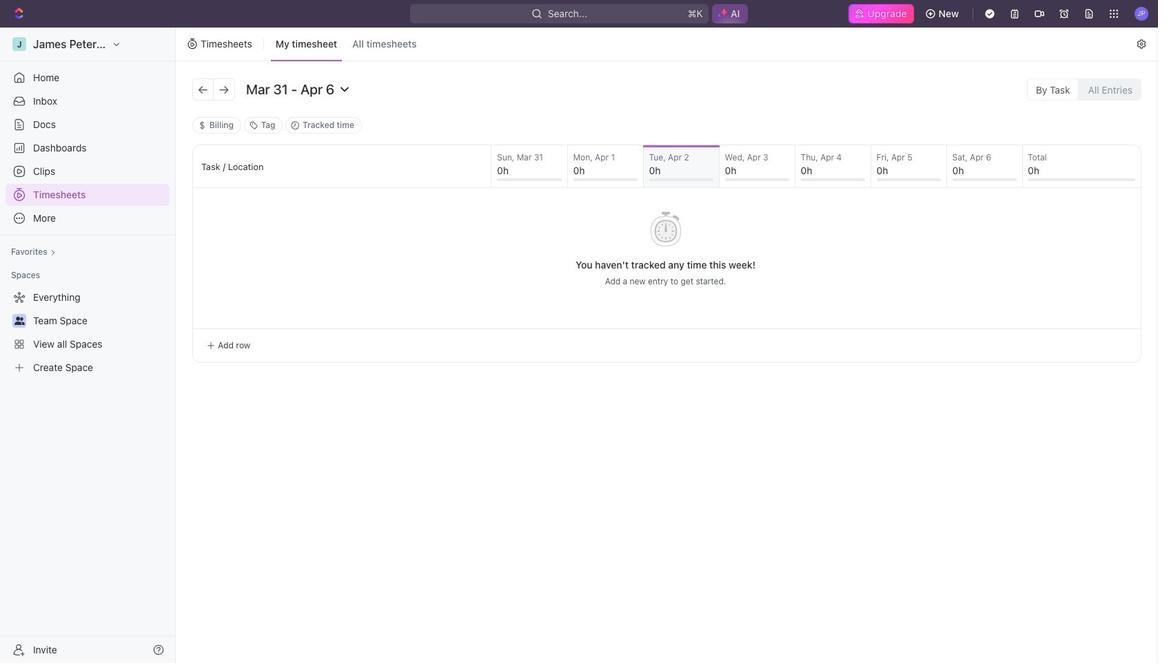 Task type: describe. For each thing, give the bounding box(es) containing it.
user group image
[[14, 317, 24, 325]]



Task type: vqa. For each thing, say whether or not it's contained in the screenshot.
tree on the left of page within sidebar Navigation
yes



Task type: locate. For each thing, give the bounding box(es) containing it.
tree
[[6, 287, 170, 379]]

sidebar navigation
[[0, 28, 179, 664]]

tree inside sidebar navigation
[[6, 287, 170, 379]]

james peterson's workspace, , element
[[12, 37, 26, 51]]



